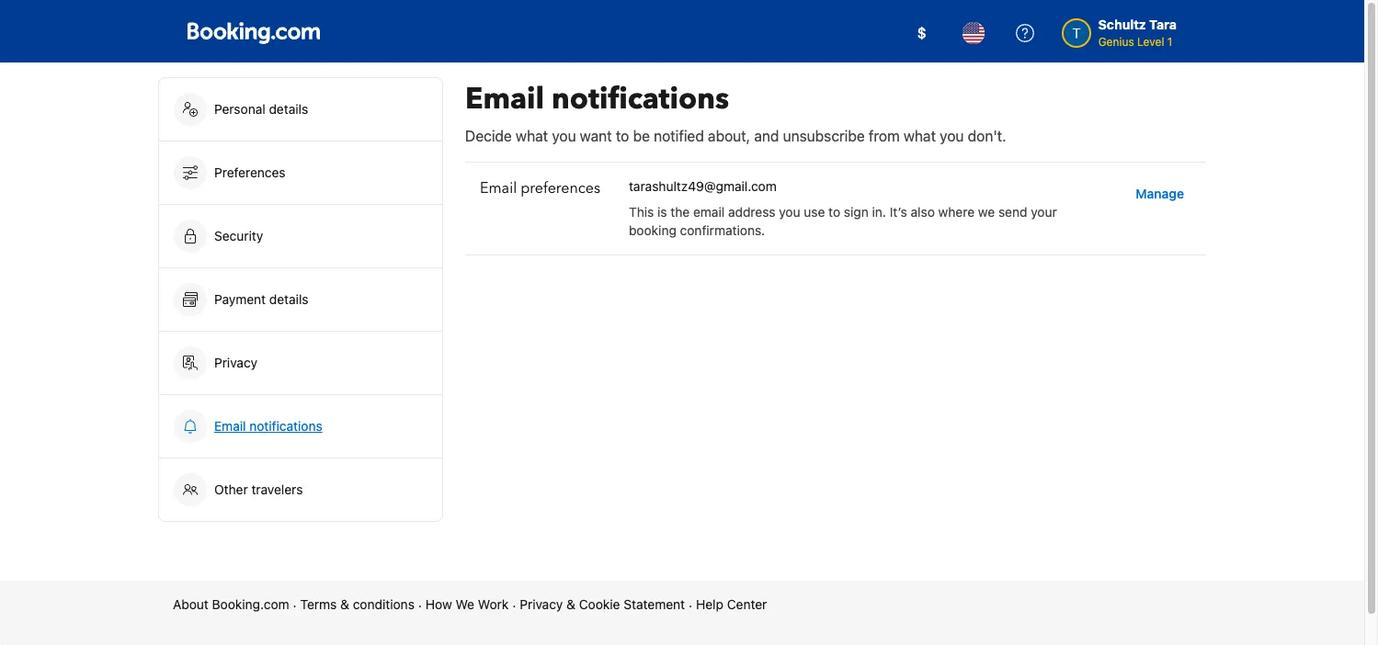 Task type: locate. For each thing, give the bounding box(es) containing it.
address
[[728, 204, 775, 220]]

1 horizontal spatial what
[[904, 128, 936, 144]]

other
[[214, 482, 248, 497]]

2 & from the left
[[566, 597, 576, 612]]

how
[[426, 597, 452, 612]]

privacy inside privacy "link"
[[214, 355, 258, 370]]

we
[[455, 597, 474, 612]]

1 vertical spatial to
[[829, 204, 840, 220]]

to
[[616, 128, 629, 144], [829, 204, 840, 220]]

details right personal
[[269, 101, 308, 117]]

in.
[[872, 204, 886, 220]]

1 vertical spatial email
[[480, 178, 517, 199]]

& left 'cookie'
[[566, 597, 576, 612]]

genius
[[1098, 35, 1134, 49]]

is
[[657, 204, 667, 220]]

use
[[804, 204, 825, 220]]

preferences
[[214, 165, 286, 180]]

booking.com
[[212, 597, 289, 612]]

privacy for privacy
[[214, 355, 258, 370]]

you inside this is the email address you use to sign in. it's also where we send your booking confirmations.
[[779, 204, 800, 220]]

email for email notifications
[[214, 418, 246, 434]]

schultz
[[1098, 17, 1146, 32]]

email inside email notifications decide what you want to be notified about, and unsubscribe from what you don't.
[[465, 79, 544, 120]]

about booking.com
[[173, 597, 289, 612]]

other travelers link
[[159, 459, 442, 521]]

you
[[552, 128, 576, 144], [940, 128, 964, 144], [779, 204, 800, 220]]

2 details from the top
[[269, 291, 308, 307]]

want
[[580, 128, 612, 144]]

0 horizontal spatial to
[[616, 128, 629, 144]]

payment details link
[[159, 268, 442, 331]]

0 vertical spatial to
[[616, 128, 629, 144]]

preferences link
[[159, 142, 442, 204]]

1 vertical spatial notifications
[[249, 418, 322, 434]]

details for payment details
[[269, 291, 308, 307]]

notifications for email notifications decide what you want to be notified about, and unsubscribe from what you don't.
[[552, 79, 729, 120]]

0 horizontal spatial &
[[340, 597, 349, 612]]

help center link
[[696, 596, 767, 614]]

0 vertical spatial email
[[465, 79, 544, 120]]

1 horizontal spatial notifications
[[552, 79, 729, 120]]

where
[[938, 204, 975, 220]]

it's
[[890, 204, 907, 220]]

help center
[[696, 597, 767, 612]]

personal details link
[[159, 78, 442, 141]]

terms
[[300, 597, 337, 612]]

you left use
[[779, 204, 800, 220]]

tara
[[1149, 17, 1177, 32]]

0 horizontal spatial privacy
[[214, 355, 258, 370]]

privacy
[[214, 355, 258, 370], [520, 597, 563, 612]]

details right "payment"
[[269, 291, 308, 307]]

don't.
[[968, 128, 1006, 144]]

you left don't.
[[940, 128, 964, 144]]

email up other
[[214, 418, 246, 434]]

1 vertical spatial privacy
[[520, 597, 563, 612]]

email
[[465, 79, 544, 120], [480, 178, 517, 199], [214, 418, 246, 434]]

0 vertical spatial privacy
[[214, 355, 258, 370]]

you left want
[[552, 128, 576, 144]]

what right decide
[[516, 128, 548, 144]]

how we work
[[426, 597, 509, 612]]

email notifications link
[[159, 395, 442, 458]]

email for email preferences
[[480, 178, 517, 199]]

notifications up travelers
[[249, 418, 322, 434]]

to left be
[[616, 128, 629, 144]]

$ button
[[900, 11, 944, 55]]

1 horizontal spatial privacy
[[520, 597, 563, 612]]

conditions
[[353, 597, 415, 612]]

statement
[[624, 597, 685, 612]]

1 horizontal spatial &
[[566, 597, 576, 612]]

payment details
[[214, 291, 312, 307]]

privacy inside privacy & cookie statement link
[[520, 597, 563, 612]]

travelers
[[251, 482, 303, 497]]

the
[[671, 204, 690, 220]]

security link
[[159, 205, 442, 268]]

0 vertical spatial details
[[269, 101, 308, 117]]

privacy right the work
[[520, 597, 563, 612]]

1 details from the top
[[269, 101, 308, 117]]

& for terms
[[340, 597, 349, 612]]

personal
[[214, 101, 265, 117]]

also
[[911, 204, 935, 220]]

0 vertical spatial notifications
[[552, 79, 729, 120]]

from
[[869, 128, 900, 144]]

email preferences
[[480, 178, 600, 199]]

payment
[[214, 291, 266, 307]]

what
[[516, 128, 548, 144], [904, 128, 936, 144]]

notifications up be
[[552, 79, 729, 120]]

& for privacy
[[566, 597, 576, 612]]

what right from
[[904, 128, 936, 144]]

notifications
[[552, 79, 729, 120], [249, 418, 322, 434]]

email down decide
[[480, 178, 517, 199]]

notifications inside email notifications link
[[249, 418, 322, 434]]

terms & conditions
[[300, 597, 415, 612]]

&
[[340, 597, 349, 612], [566, 597, 576, 612]]

confirmations.
[[680, 222, 765, 238]]

1 horizontal spatial you
[[779, 204, 800, 220]]

2 horizontal spatial you
[[940, 128, 964, 144]]

about
[[173, 597, 209, 612]]

notifications inside email notifications decide what you want to be notified about, and unsubscribe from what you don't.
[[552, 79, 729, 120]]

details
[[269, 101, 308, 117], [269, 291, 308, 307]]

0 horizontal spatial notifications
[[249, 418, 322, 434]]

2 vertical spatial email
[[214, 418, 246, 434]]

0 horizontal spatial what
[[516, 128, 548, 144]]

notified
[[654, 128, 704, 144]]

& right terms
[[340, 597, 349, 612]]

to right use
[[829, 204, 840, 220]]

we
[[978, 204, 995, 220]]

1 horizontal spatial to
[[829, 204, 840, 220]]

email up decide
[[465, 79, 544, 120]]

be
[[633, 128, 650, 144]]

1 vertical spatial details
[[269, 291, 308, 307]]

1 & from the left
[[340, 597, 349, 612]]

privacy down "payment"
[[214, 355, 258, 370]]



Task type: vqa. For each thing, say whether or not it's contained in the screenshot.
The Date Of Birth
no



Task type: describe. For each thing, give the bounding box(es) containing it.
0 horizontal spatial you
[[552, 128, 576, 144]]

terms & conditions link
[[300, 596, 415, 614]]

decide
[[465, 128, 512, 144]]

unsubscribe
[[783, 128, 865, 144]]

$
[[917, 25, 926, 41]]

details for personal details
[[269, 101, 308, 117]]

email for email notifications decide what you want to be notified about, and unsubscribe from what you don't.
[[465, 79, 544, 120]]

email notifications
[[214, 418, 322, 434]]

to inside email notifications decide what you want to be notified about, and unsubscribe from what you don't.
[[616, 128, 629, 144]]

send
[[998, 204, 1027, 220]]

tarashultz49@gmail.com
[[629, 178, 777, 194]]

about,
[[708, 128, 750, 144]]

center
[[727, 597, 767, 612]]

about booking.com link
[[173, 596, 289, 614]]

privacy & cookie statement
[[520, 597, 685, 612]]

email
[[693, 204, 725, 220]]

this is the email address you use to sign in. it's also where we send your booking confirmations.
[[629, 204, 1057, 238]]

privacy & cookie statement link
[[520, 596, 685, 614]]

1 what from the left
[[516, 128, 548, 144]]

email notifications decide what you want to be notified about, and unsubscribe from what you don't.
[[465, 79, 1006, 144]]

privacy link
[[159, 332, 442, 394]]

how we work link
[[426, 596, 509, 614]]

1
[[1167, 35, 1173, 49]]

schultz tara genius level 1
[[1098, 17, 1177, 49]]

work
[[478, 597, 509, 612]]

your
[[1031, 204, 1057, 220]]

this
[[629, 204, 654, 220]]

notifications for email notifications
[[249, 418, 322, 434]]

preferences
[[521, 178, 600, 199]]

level
[[1137, 35, 1164, 49]]

and
[[754, 128, 779, 144]]

2 what from the left
[[904, 128, 936, 144]]

help
[[696, 597, 723, 612]]

personal details
[[214, 101, 308, 117]]

manage link
[[1128, 177, 1191, 211]]

other travelers
[[214, 482, 303, 497]]

manage
[[1136, 186, 1184, 201]]

security
[[214, 228, 263, 244]]

cookie
[[579, 597, 620, 612]]

booking
[[629, 222, 677, 238]]

to inside this is the email address you use to sign in. it's also where we send your booking confirmations.
[[829, 204, 840, 220]]

privacy for privacy & cookie statement
[[520, 597, 563, 612]]

sign
[[844, 204, 869, 220]]



